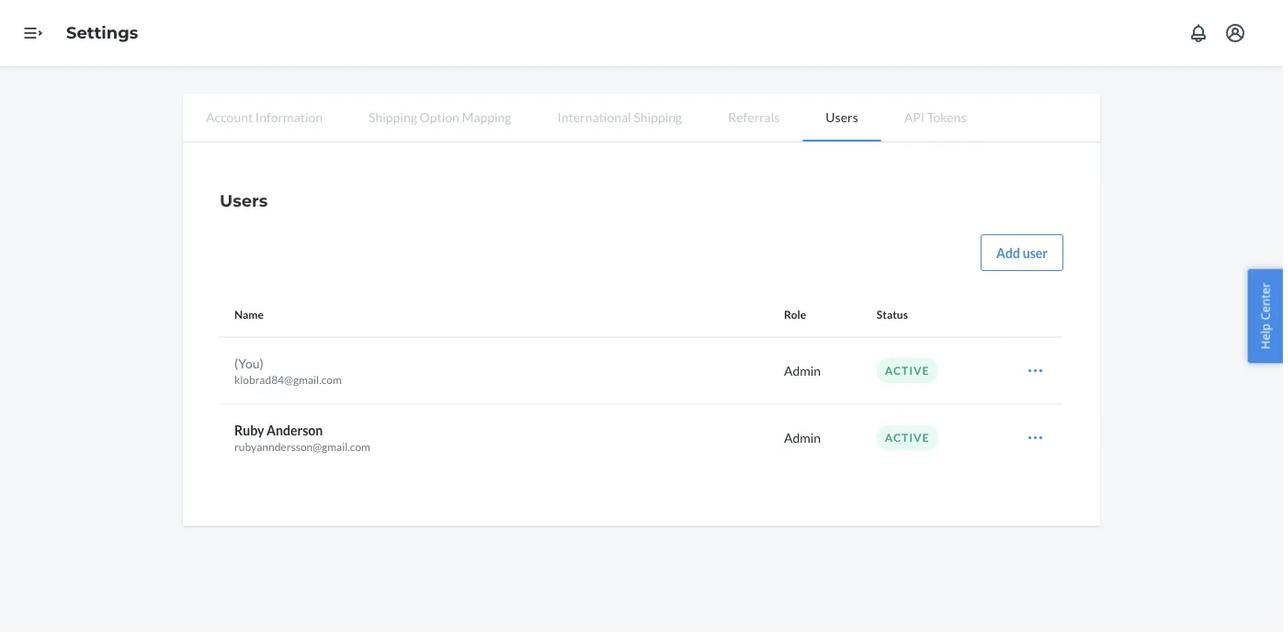 Task type: vqa. For each thing, say whether or not it's contained in the screenshot.
Role on the right of page
yes



Task type: describe. For each thing, give the bounding box(es) containing it.
(you)
[[234, 355, 264, 371]]

help center button
[[1248, 269, 1284, 363]]

add user button
[[981, 234, 1064, 271]]

help
[[1257, 324, 1274, 350]]

settings
[[66, 23, 138, 43]]

international shipping
[[558, 109, 682, 125]]

name
[[234, 308, 264, 322]]

active for klobrad84@gmail.com
[[885, 364, 930, 377]]

mapping
[[462, 109, 512, 125]]

center
[[1257, 283, 1274, 321]]

open account menu image
[[1225, 22, 1247, 44]]

1 vertical spatial users
[[220, 190, 268, 211]]

users inside tab
[[826, 109, 858, 125]]

ruby anderson rubyanndersson@gmail.com
[[234, 422, 371, 454]]

referrals
[[728, 109, 780, 125]]

1 shipping from the left
[[369, 109, 417, 125]]

shipping option mapping
[[369, 109, 512, 125]]

api
[[904, 109, 925, 125]]

add user
[[997, 245, 1048, 261]]

information
[[255, 109, 323, 125]]

tokens
[[928, 109, 967, 125]]

account information tab
[[183, 94, 346, 140]]

api tokens
[[904, 109, 967, 125]]

(you) klobrad84@gmail.com
[[234, 355, 342, 387]]

api tokens tab
[[881, 94, 990, 140]]

rubyanndersson@gmail.com
[[234, 440, 371, 454]]

shipping option mapping tab
[[346, 94, 535, 140]]

account information
[[206, 109, 323, 125]]



Task type: locate. For each thing, give the bounding box(es) containing it.
0 vertical spatial users
[[826, 109, 858, 125]]

open navigation image
[[22, 22, 44, 44]]

admin
[[784, 363, 821, 379], [784, 430, 821, 446]]

open user actions image
[[1027, 362, 1045, 380], [1027, 429, 1045, 447]]

0 horizontal spatial users
[[220, 190, 268, 211]]

2 open user actions image from the top
[[1027, 429, 1045, 447]]

international
[[558, 109, 631, 125]]

shipping right "international"
[[634, 109, 682, 125]]

add
[[997, 245, 1021, 261]]

active for anderson
[[885, 431, 930, 444]]

1 vertical spatial admin
[[784, 430, 821, 446]]

users left the api
[[826, 109, 858, 125]]

account
[[206, 109, 253, 125]]

open user actions image for klobrad84@gmail.com
[[1027, 362, 1045, 380]]

1 horizontal spatial shipping
[[634, 109, 682, 125]]

admin for anderson
[[784, 430, 821, 446]]

1 vertical spatial open user actions image
[[1027, 429, 1045, 447]]

ruby
[[234, 422, 264, 438]]

2 shipping from the left
[[634, 109, 682, 125]]

anderson
[[267, 422, 323, 438]]

0 vertical spatial active
[[885, 364, 930, 377]]

0 vertical spatial admin
[[784, 363, 821, 379]]

international shipping tab
[[535, 94, 705, 140]]

1 horizontal spatial users
[[826, 109, 858, 125]]

1 active from the top
[[885, 364, 930, 377]]

settings link
[[66, 23, 138, 43]]

shipping
[[369, 109, 417, 125], [634, 109, 682, 125]]

0 horizontal spatial shipping
[[369, 109, 417, 125]]

open user actions image for anderson
[[1027, 429, 1045, 447]]

users down the account
[[220, 190, 268, 211]]

referrals tab
[[705, 94, 803, 140]]

user
[[1023, 245, 1048, 261]]

2 admin from the top
[[784, 430, 821, 446]]

users tab
[[803, 94, 881, 142]]

klobrad84@gmail.com
[[234, 373, 342, 387]]

1 open user actions image from the top
[[1027, 362, 1045, 380]]

admin for klobrad84@gmail.com
[[784, 363, 821, 379]]

users
[[826, 109, 858, 125], [220, 190, 268, 211]]

active
[[885, 364, 930, 377], [885, 431, 930, 444]]

1 vertical spatial active
[[885, 431, 930, 444]]

0 vertical spatial open user actions image
[[1027, 362, 1045, 380]]

help center
[[1257, 283, 1274, 350]]

status
[[877, 308, 908, 322]]

tab list
[[183, 94, 1101, 143]]

shipping left the option
[[369, 109, 417, 125]]

open notifications image
[[1188, 22, 1210, 44]]

2 active from the top
[[885, 431, 930, 444]]

role
[[784, 308, 807, 322]]

1 admin from the top
[[784, 363, 821, 379]]

option
[[420, 109, 460, 125]]

tab list containing account information
[[183, 94, 1101, 143]]



